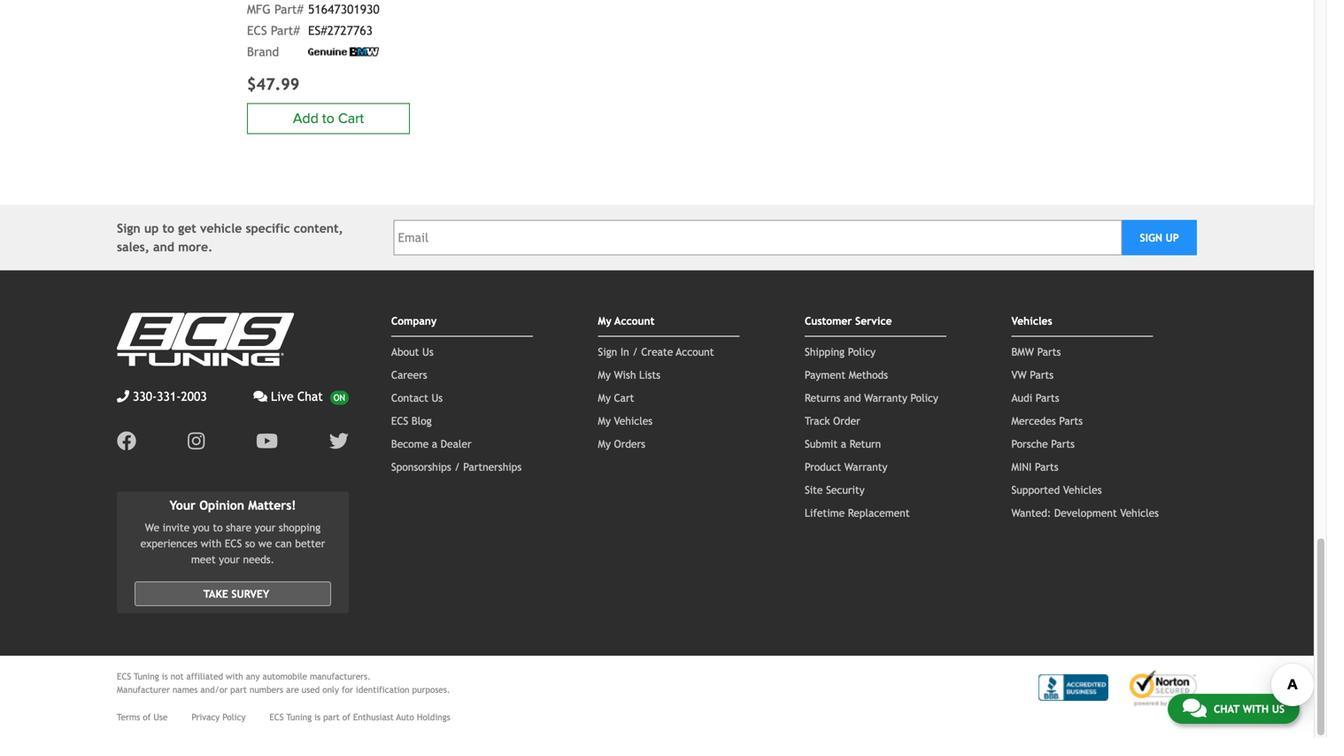 Task type: vqa. For each thing, say whether or not it's contained in the screenshot.
Instagram logo
yes



Task type: locate. For each thing, give the bounding box(es) containing it.
live
[[271, 389, 294, 404]]

we
[[258, 538, 272, 550]]

cart down wish
[[614, 392, 634, 404]]

my vehicles
[[598, 415, 653, 427]]

opinion
[[199, 498, 244, 513]]

of
[[143, 712, 151, 723], [342, 712, 351, 723]]

is left not
[[162, 672, 168, 682]]

comments image left 'chat with us'
[[1183, 698, 1207, 719]]

wanted: development vehicles
[[1012, 507, 1159, 519]]

my account
[[598, 315, 655, 327]]

careers link
[[391, 369, 427, 381]]

0 vertical spatial policy
[[848, 346, 876, 358]]

comments image
[[254, 390, 267, 403], [1183, 698, 1207, 719]]

0 horizontal spatial policy
[[222, 712, 246, 723]]

instagram logo image
[[188, 432, 205, 451]]

0 horizontal spatial /
[[455, 461, 460, 473]]

2 my from the top
[[598, 369, 611, 381]]

0 vertical spatial is
[[162, 672, 168, 682]]

security
[[826, 484, 865, 496]]

up for sign up to get vehicle specific content, sales, and more.
[[144, 221, 159, 235]]

warranty down methods
[[864, 392, 908, 404]]

2 horizontal spatial sign
[[1140, 231, 1163, 244]]

1 horizontal spatial /
[[633, 346, 638, 358]]

0 horizontal spatial to
[[162, 221, 174, 235]]

2 vertical spatial policy
[[222, 712, 246, 723]]

1 horizontal spatial chat
[[1214, 703, 1240, 715]]

0 vertical spatial to
[[322, 110, 335, 127]]

matters!
[[248, 498, 296, 513]]

lifetime replacement
[[805, 507, 910, 519]]

1 vertical spatial with
[[226, 672, 243, 682]]

contact us link
[[391, 392, 443, 404]]

/ right in
[[633, 346, 638, 358]]

terms of use
[[117, 712, 168, 723]]

1 vertical spatial cart
[[614, 392, 634, 404]]

2 vertical spatial with
[[1243, 703, 1269, 715]]

parts up mercedes parts
[[1036, 392, 1060, 404]]

vehicles right development
[[1120, 507, 1159, 519]]

sign for sign up
[[1140, 231, 1163, 244]]

comments image inside chat with us link
[[1183, 698, 1207, 719]]

vw parts link
[[1012, 369, 1054, 381]]

vehicles
[[1012, 315, 1052, 327], [614, 415, 653, 427], [1063, 484, 1102, 496], [1120, 507, 1159, 519]]

3 my from the top
[[598, 392, 611, 404]]

0 vertical spatial comments image
[[254, 390, 267, 403]]

1 horizontal spatial a
[[841, 438, 847, 450]]

0 horizontal spatial account
[[615, 315, 655, 327]]

submit a return link
[[805, 438, 881, 450]]

0 horizontal spatial up
[[144, 221, 159, 235]]

0 vertical spatial with
[[201, 538, 222, 550]]

wanted:
[[1012, 507, 1051, 519]]

us for contact us
[[432, 392, 443, 404]]

0 vertical spatial cart
[[338, 110, 364, 127]]

0 horizontal spatial chat
[[297, 389, 323, 404]]

0 vertical spatial /
[[633, 346, 638, 358]]

of left "enthusiast"
[[342, 712, 351, 723]]

parts right bmw
[[1037, 346, 1061, 358]]

0 vertical spatial account
[[615, 315, 655, 327]]

vehicles up bmw parts
[[1012, 315, 1052, 327]]

ecs tuning is part of enthusiast auto holdings
[[270, 712, 450, 723]]

2 horizontal spatial to
[[322, 110, 335, 127]]

chat
[[297, 389, 323, 404], [1214, 703, 1240, 715]]

ecs tuning image
[[117, 313, 294, 366]]

1 horizontal spatial tuning
[[286, 712, 312, 723]]

comments image left live on the bottom
[[254, 390, 267, 403]]

blog
[[412, 415, 432, 427]]

ecs inside we invite you to share your shopping experiences with ecs so we can better meet your needs.
[[225, 538, 242, 550]]

audi parts
[[1012, 392, 1060, 404]]

up for sign up
[[1166, 231, 1179, 244]]

tuning for part
[[286, 712, 312, 723]]

ecs up manufacturer
[[117, 672, 131, 682]]

ecs down "mfg"
[[247, 23, 267, 38]]

sign up to get vehicle specific content, sales, and more.
[[117, 221, 343, 254]]

0 horizontal spatial cart
[[338, 110, 364, 127]]

0 horizontal spatial your
[[219, 554, 240, 566]]

sign for sign up to get vehicle specific content, sales, and more.
[[117, 221, 140, 235]]

terms of use link
[[117, 711, 168, 724]]

part
[[230, 685, 247, 695], [323, 712, 340, 723]]

0 horizontal spatial of
[[143, 712, 151, 723]]

payment
[[805, 369, 846, 381]]

sponsorships / partnerships
[[391, 461, 522, 473]]

parts up porsche parts link
[[1059, 415, 1083, 427]]

cart inside button
[[338, 110, 364, 127]]

used
[[302, 685, 320, 695]]

cart right add
[[338, 110, 364, 127]]

in
[[621, 346, 629, 358]]

0 vertical spatial part#
[[274, 2, 304, 16]]

twitter logo image
[[329, 432, 349, 451]]

dealer
[[441, 438, 472, 450]]

ecs
[[247, 23, 267, 38], [391, 415, 408, 427], [225, 538, 242, 550], [117, 672, 131, 682], [270, 712, 284, 723]]

1 a from the left
[[432, 438, 437, 450]]

0 vertical spatial part
[[230, 685, 247, 695]]

0 vertical spatial chat
[[297, 389, 323, 404]]

part inside ecs tuning is not affiliated with any automobile manufacturers. manufacturer names and/or part numbers are used only for identification purposes.
[[230, 685, 247, 695]]

about us
[[391, 346, 434, 358]]

1 horizontal spatial and
[[844, 392, 861, 404]]

0 vertical spatial warranty
[[864, 392, 908, 404]]

supported vehicles
[[1012, 484, 1102, 496]]

1 vertical spatial /
[[455, 461, 460, 473]]

1 horizontal spatial is
[[314, 712, 321, 723]]

0 horizontal spatial is
[[162, 672, 168, 682]]

1 vertical spatial tuning
[[286, 712, 312, 723]]

automobile
[[262, 672, 307, 682]]

sign inside sign up to get vehicle specific content, sales, and more.
[[117, 221, 140, 235]]

warranty down return
[[845, 461, 888, 473]]

your up we
[[255, 522, 276, 534]]

my cart link
[[598, 392, 634, 404]]

holdings
[[417, 712, 450, 723]]

parts down porsche parts
[[1035, 461, 1059, 473]]

to inside we invite you to share your shopping experiences with ecs so we can better meet your needs.
[[213, 522, 223, 534]]

mercedes
[[1012, 415, 1056, 427]]

1 horizontal spatial policy
[[848, 346, 876, 358]]

part# right "mfg"
[[274, 2, 304, 16]]

cart
[[338, 110, 364, 127], [614, 392, 634, 404]]

tuning
[[134, 672, 159, 682], [286, 712, 312, 723]]

1 vertical spatial chat
[[1214, 703, 1240, 715]]

add to cart
[[293, 110, 364, 127]]

is down used
[[314, 712, 321, 723]]

1 horizontal spatial with
[[226, 672, 243, 682]]

shipping policy link
[[805, 346, 876, 358]]

sign
[[117, 221, 140, 235], [1140, 231, 1163, 244], [598, 346, 617, 358]]

ecs left so
[[225, 538, 242, 550]]

porsche parts link
[[1012, 438, 1075, 450]]

site security link
[[805, 484, 865, 496]]

shopping
[[279, 522, 321, 534]]

sign inside button
[[1140, 231, 1163, 244]]

1 vertical spatial is
[[314, 712, 321, 723]]

your right 'meet'
[[219, 554, 240, 566]]

order
[[833, 415, 861, 427]]

1 vertical spatial warranty
[[845, 461, 888, 473]]

my left orders
[[598, 438, 611, 450]]

1 horizontal spatial account
[[676, 346, 714, 358]]

331-
[[157, 389, 181, 404]]

a for become
[[432, 438, 437, 450]]

1 horizontal spatial up
[[1166, 231, 1179, 244]]

my up my vehicles at the bottom left of page
[[598, 392, 611, 404]]

1 vertical spatial and
[[844, 392, 861, 404]]

ecs down numbers
[[270, 712, 284, 723]]

0 horizontal spatial tuning
[[134, 672, 159, 682]]

my for my vehicles
[[598, 415, 611, 427]]

needs.
[[243, 554, 275, 566]]

0 horizontal spatial and
[[153, 240, 174, 254]]

0 vertical spatial us
[[422, 346, 434, 358]]

and
[[153, 240, 174, 254], [844, 392, 861, 404]]

up inside sign up to get vehicle specific content, sales, and more.
[[144, 221, 159, 235]]

product warranty link
[[805, 461, 888, 473]]

account up in
[[615, 315, 655, 327]]

1 of from the left
[[143, 712, 151, 723]]

to right add
[[322, 110, 335, 127]]

is
[[162, 672, 168, 682], [314, 712, 321, 723]]

4 my from the top
[[598, 415, 611, 427]]

partnerships
[[463, 461, 522, 473]]

up
[[144, 221, 159, 235], [1166, 231, 1179, 244]]

company
[[391, 315, 437, 327]]

wanted: development vehicles link
[[1012, 507, 1159, 519]]

and right sales,
[[153, 240, 174, 254]]

a left dealer
[[432, 438, 437, 450]]

2 horizontal spatial policy
[[911, 392, 939, 404]]

2 vertical spatial to
[[213, 522, 223, 534]]

is for not
[[162, 672, 168, 682]]

parts for audi parts
[[1036, 392, 1060, 404]]

/ down dealer
[[455, 461, 460, 473]]

customer service
[[805, 315, 892, 327]]

vehicles up orders
[[614, 415, 653, 427]]

1 vertical spatial us
[[432, 392, 443, 404]]

orders
[[614, 438, 645, 450]]

1 vertical spatial policy
[[911, 392, 939, 404]]

0 vertical spatial tuning
[[134, 672, 159, 682]]

part down any
[[230, 685, 247, 695]]

ecs inside ecs tuning is not affiliated with any automobile manufacturers. manufacturer names and/or part numbers are used only for identification purposes.
[[117, 672, 131, 682]]

add
[[293, 110, 319, 127]]

2 a from the left
[[841, 438, 847, 450]]

parts for porsche parts
[[1051, 438, 1075, 450]]

part# up brand
[[271, 23, 300, 38]]

are
[[286, 685, 299, 695]]

and/or
[[200, 685, 228, 695]]

comments image inside the live chat link
[[254, 390, 267, 403]]

1 vertical spatial part
[[323, 712, 340, 723]]

5 my from the top
[[598, 438, 611, 450]]

1 vertical spatial your
[[219, 554, 240, 566]]

take survey
[[203, 588, 269, 600]]

1 vertical spatial comments image
[[1183, 698, 1207, 719]]

and up the order
[[844, 392, 861, 404]]

warranty
[[864, 392, 908, 404], [845, 461, 888, 473]]

0 vertical spatial and
[[153, 240, 174, 254]]

ecs left blog
[[391, 415, 408, 427]]

1 my from the top
[[598, 315, 612, 327]]

take survey link
[[135, 582, 331, 607]]

genuine bmw image
[[308, 47, 379, 56]]

1 horizontal spatial your
[[255, 522, 276, 534]]

to inside button
[[322, 110, 335, 127]]

with inside ecs tuning is not affiliated with any automobile manufacturers. manufacturer names and/or part numbers are used only for identification purposes.
[[226, 672, 243, 682]]

sponsorships / partnerships link
[[391, 461, 522, 473]]

account right create
[[676, 346, 714, 358]]

my up 'my wish lists' link
[[598, 315, 612, 327]]

can
[[275, 538, 292, 550]]

tuning up manufacturer
[[134, 672, 159, 682]]

1 horizontal spatial comments image
[[1183, 698, 1207, 719]]

parts for vw parts
[[1030, 369, 1054, 381]]

part down only
[[323, 712, 340, 723]]

0 horizontal spatial sign
[[117, 221, 140, 235]]

tuning inside ecs tuning is not affiliated with any automobile manufacturers. manufacturer names and/or part numbers are used only for identification purposes.
[[134, 672, 159, 682]]

my vehicles link
[[598, 415, 653, 427]]

1 horizontal spatial sign
[[598, 346, 617, 358]]

comments image for chat
[[1183, 698, 1207, 719]]

1 vertical spatial part#
[[271, 23, 300, 38]]

0 horizontal spatial part
[[230, 685, 247, 695]]

payment methods
[[805, 369, 888, 381]]

0 horizontal spatial with
[[201, 538, 222, 550]]

0 horizontal spatial comments image
[[254, 390, 267, 403]]

tuning down the are
[[286, 712, 312, 723]]

so
[[245, 538, 255, 550]]

policy
[[848, 346, 876, 358], [911, 392, 939, 404], [222, 712, 246, 723]]

parts right the vw
[[1030, 369, 1054, 381]]

parts down mercedes parts link on the bottom of page
[[1051, 438, 1075, 450]]

my down my cart link
[[598, 415, 611, 427]]

0 horizontal spatial a
[[432, 438, 437, 450]]

bmw parts
[[1012, 346, 1061, 358]]

policy for privacy policy
[[222, 712, 246, 723]]

my for my account
[[598, 315, 612, 327]]

to right the you
[[213, 522, 223, 534]]

of left use
[[143, 712, 151, 723]]

2 horizontal spatial with
[[1243, 703, 1269, 715]]

1 horizontal spatial of
[[342, 712, 351, 723]]

1 horizontal spatial to
[[213, 522, 223, 534]]

become a dealer link
[[391, 438, 472, 450]]

my left wish
[[598, 369, 611, 381]]

to left get
[[162, 221, 174, 235]]

us for about us
[[422, 346, 434, 358]]

1 vertical spatial to
[[162, 221, 174, 235]]

1 vertical spatial account
[[676, 346, 714, 358]]

submit a return
[[805, 438, 881, 450]]

a left return
[[841, 438, 847, 450]]

up inside button
[[1166, 231, 1179, 244]]

is inside ecs tuning is not affiliated with any automobile manufacturers. manufacturer names and/or part numbers are used only for identification purposes.
[[162, 672, 168, 682]]



Task type: describe. For each thing, give the bounding box(es) containing it.
ecs for ecs tuning is part of enthusiast auto holdings
[[270, 712, 284, 723]]

chat with us
[[1214, 703, 1285, 715]]

mfg
[[247, 2, 271, 16]]

you
[[193, 522, 210, 534]]

invite
[[163, 522, 190, 534]]

more.
[[178, 240, 213, 254]]

is for part
[[314, 712, 321, 723]]

manufacturer
[[117, 685, 170, 695]]

replacement
[[848, 507, 910, 519]]

sign for sign in / create account
[[598, 346, 617, 358]]

tuning for not
[[134, 672, 159, 682]]

create
[[641, 346, 673, 358]]

phone image
[[117, 390, 129, 403]]

1 horizontal spatial part
[[323, 712, 340, 723]]

returns and warranty policy link
[[805, 392, 939, 404]]

track order link
[[805, 415, 861, 427]]

Email email field
[[394, 220, 1122, 255]]

ecs tuning is not affiliated with any automobile manufacturers. manufacturer names and/or part numbers are used only for identification purposes.
[[117, 672, 450, 695]]

mercedes parts
[[1012, 415, 1083, 427]]

parts for mercedes parts
[[1059, 415, 1083, 427]]

51647301930
[[308, 2, 380, 16]]

ecs inside "mfg part# 51647301930 ecs part# es#2727763 brand"
[[247, 23, 267, 38]]

meet
[[191, 554, 216, 566]]

mercedes parts link
[[1012, 415, 1083, 427]]

experiences
[[140, 538, 197, 550]]

audi parts link
[[1012, 392, 1060, 404]]

payment methods link
[[805, 369, 888, 381]]

become a dealer
[[391, 438, 472, 450]]

ecs for ecs blog
[[391, 415, 408, 427]]

my wish lists link
[[598, 369, 661, 381]]

vehicles up the wanted: development vehicles
[[1063, 484, 1102, 496]]

of inside "link"
[[143, 712, 151, 723]]

$47.99
[[247, 75, 300, 94]]

a for submit
[[841, 438, 847, 450]]

submit
[[805, 438, 838, 450]]

wish
[[614, 369, 636, 381]]

to inside sign up to get vehicle specific content, sales, and more.
[[162, 221, 174, 235]]

my for my wish lists
[[598, 369, 611, 381]]

vw parts
[[1012, 369, 1054, 381]]

youtube logo image
[[256, 432, 278, 451]]

comments image for live
[[254, 390, 267, 403]]

2003
[[181, 389, 207, 404]]

returns and warranty policy
[[805, 392, 939, 404]]

about
[[391, 346, 419, 358]]

sales,
[[117, 240, 149, 254]]

any
[[246, 672, 260, 682]]

we invite you to share your shopping experiences with ecs so we can better meet your needs.
[[140, 522, 325, 566]]

contact us
[[391, 392, 443, 404]]

chat with us link
[[1168, 694, 1300, 724]]

take
[[203, 588, 228, 600]]

terms
[[117, 712, 140, 723]]

shipping policy
[[805, 346, 876, 358]]

add to cart button
[[247, 103, 410, 134]]

330-331-2003 link
[[117, 387, 207, 406]]

parts for bmw parts
[[1037, 346, 1061, 358]]

vehicle
[[200, 221, 242, 235]]

2 of from the left
[[342, 712, 351, 723]]

audi
[[1012, 392, 1033, 404]]

live chat
[[271, 389, 323, 404]]

specific
[[246, 221, 290, 235]]

for
[[342, 685, 353, 695]]

mfg part# 51647301930 ecs part# es#2727763 brand
[[247, 2, 380, 59]]

policy for shipping policy
[[848, 346, 876, 358]]

privacy
[[192, 712, 220, 723]]

returns
[[805, 392, 841, 404]]

porsche parts
[[1012, 438, 1075, 450]]

enthusiast
[[353, 712, 394, 723]]

my orders link
[[598, 438, 645, 450]]

porsche
[[1012, 438, 1048, 450]]

mini parts
[[1012, 461, 1059, 473]]

become
[[391, 438, 429, 450]]

supported
[[1012, 484, 1060, 496]]

facebook logo image
[[117, 432, 136, 451]]

purposes.
[[412, 685, 450, 695]]

methods
[[849, 369, 888, 381]]

0 vertical spatial your
[[255, 522, 276, 534]]

share
[[226, 522, 252, 534]]

my orders
[[598, 438, 645, 450]]

es#2727763
[[308, 23, 373, 38]]

my for my cart
[[598, 392, 611, 404]]

vw
[[1012, 369, 1027, 381]]

mini parts link
[[1012, 461, 1059, 473]]

shipping
[[805, 346, 845, 358]]

ecs blog
[[391, 415, 432, 427]]

lists
[[639, 369, 661, 381]]

development
[[1055, 507, 1117, 519]]

better
[[295, 538, 325, 550]]

parts for mini parts
[[1035, 461, 1059, 473]]

site
[[805, 484, 823, 496]]

2 vertical spatial us
[[1272, 703, 1285, 715]]

use
[[153, 712, 168, 723]]

1 horizontal spatial cart
[[614, 392, 634, 404]]

numbers
[[250, 685, 283, 695]]

service
[[855, 315, 892, 327]]

not
[[171, 672, 184, 682]]

enthusiast auto holdings link
[[353, 711, 450, 724]]

with inside we invite you to share your shopping experiences with ecs so we can better meet your needs.
[[201, 538, 222, 550]]

bmw parts link
[[1012, 346, 1061, 358]]

contact
[[391, 392, 428, 404]]

survey
[[231, 588, 269, 600]]

track order
[[805, 415, 861, 427]]

and inside sign up to get vehicle specific content, sales, and more.
[[153, 240, 174, 254]]

we
[[145, 522, 159, 534]]

brand
[[247, 45, 279, 59]]

site security
[[805, 484, 865, 496]]

my for my orders
[[598, 438, 611, 450]]

manufacturers.
[[310, 672, 371, 682]]

ecs for ecs tuning is not affiliated with any automobile manufacturers. manufacturer names and/or part numbers are used only for identification purposes.
[[117, 672, 131, 682]]



